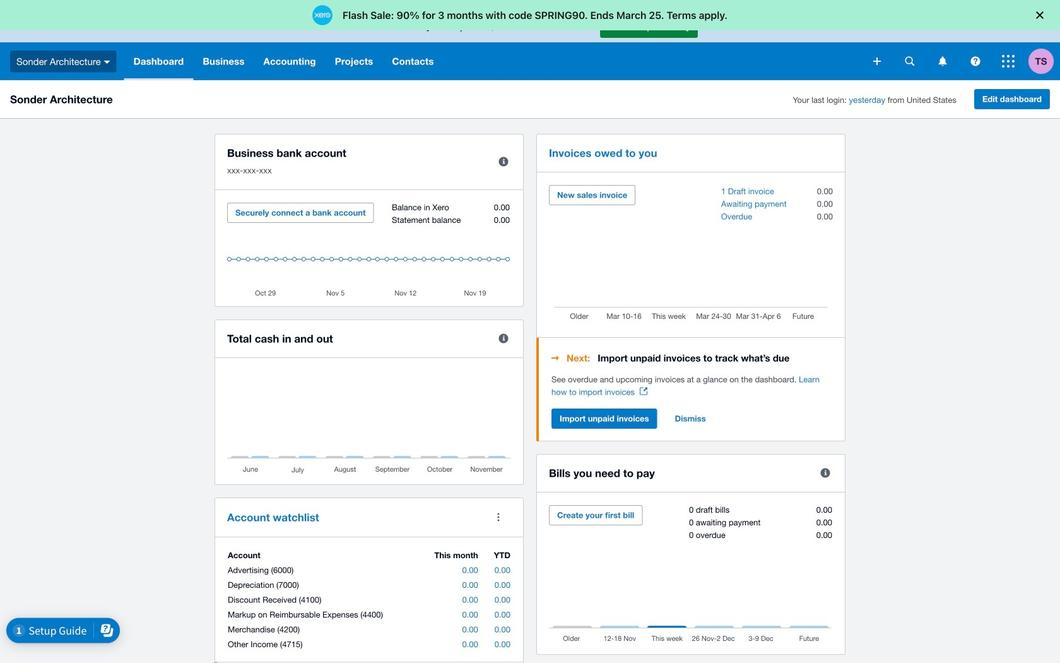 Task type: vqa. For each thing, say whether or not it's contained in the screenshot.
1 in 45907.3% From 1 Jan – 5 Dec 2022
no



Task type: describe. For each thing, give the bounding box(es) containing it.
empty state widget for the total cash in and out feature, displaying a column graph summarising bank transaction data as total money in versus total money out across all connected bank accounts, enabling a visual comparison of the two amounts. image
[[227, 371, 512, 475]]

opens in a new tab image
[[640, 387, 648, 395]]

empty state of the bills widget with a 'create your first bill' button and an unpopulated column graph. image
[[549, 505, 834, 645]]



Task type: locate. For each thing, give the bounding box(es) containing it.
2 svg image from the left
[[972, 57, 981, 66]]

svg image
[[939, 57, 948, 66], [972, 57, 981, 66]]

1 svg image from the left
[[939, 57, 948, 66]]

dialog
[[0, 0, 1061, 30]]

svg image
[[1003, 55, 1015, 68], [906, 57, 915, 66], [874, 57, 882, 65], [104, 60, 110, 64]]

0 horizontal spatial svg image
[[939, 57, 948, 66]]

1 horizontal spatial svg image
[[972, 57, 981, 66]]

heading
[[552, 350, 834, 366]]

accounts watchlist options image
[[486, 505, 512, 530]]

empty state bank feed widget with a tooltip explaining the feature. includes a 'securely connect a bank account' button and a data-less flat line graph marking four weekly dates, indicating future account balance tracking. image
[[227, 203, 512, 297]]

banner
[[0, 11, 1061, 80]]

panel body document
[[552, 373, 834, 398], [552, 373, 834, 398]]



